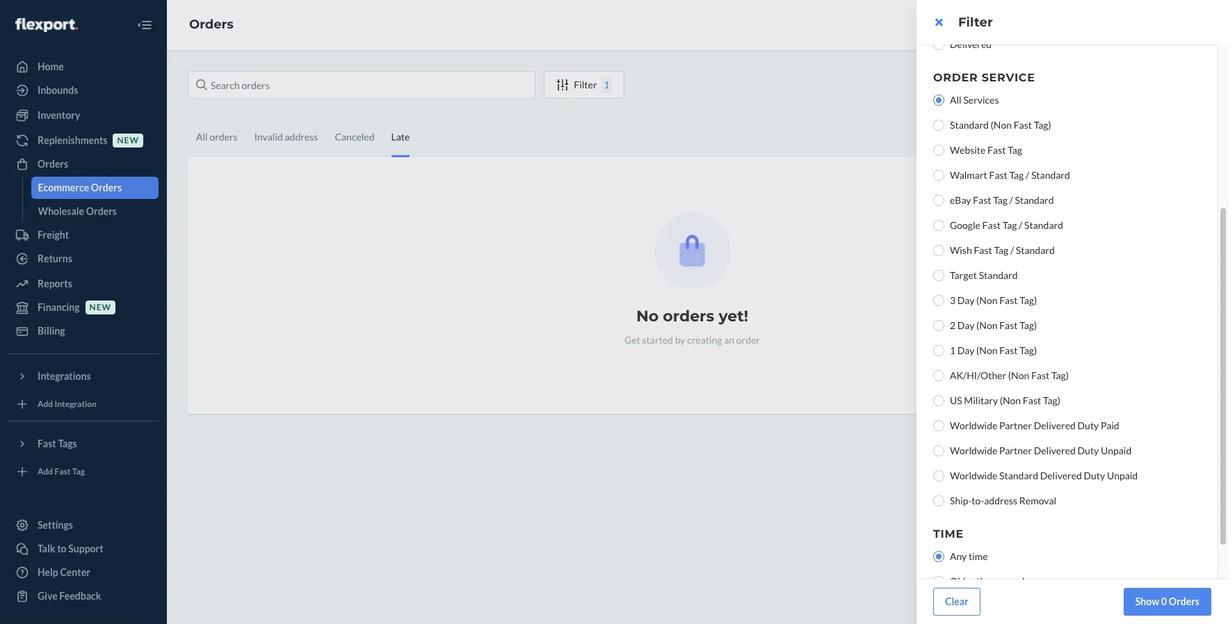 Task type: describe. For each thing, give the bounding box(es) containing it.
standard up ebay fast tag / standard
[[1032, 169, 1071, 181]]

ak/hi/other (non fast tag)
[[950, 369, 1069, 381]]

2 day (non fast tag)
[[950, 319, 1037, 331]]

(non for us
[[1000, 394, 1022, 406]]

google
[[950, 219, 981, 231]]

to-
[[972, 495, 985, 507]]

time
[[934, 527, 964, 541]]

worldwide standard delivered duty unpaid
[[950, 470, 1138, 481]]

standard down walmart fast tag / standard
[[1016, 194, 1054, 206]]

(non up us military (non fast tag)
[[1009, 369, 1030, 381]]

tag for wish
[[995, 244, 1009, 256]]

walmart
[[950, 169, 988, 181]]

fast up 'website fast tag'
[[1014, 119, 1033, 131]]

day for 3
[[958, 294, 975, 306]]

filter
[[959, 15, 993, 30]]

fast down standard (non fast tag)
[[988, 144, 1006, 156]]

service
[[982, 71, 1036, 84]]

delivered down 'filter' on the right top of the page
[[950, 38, 992, 50]]

standard (non fast tag)
[[950, 119, 1052, 131]]

ship-
[[950, 495, 972, 507]]

close image
[[935, 17, 943, 28]]

fast up us military (non fast tag)
[[1032, 369, 1050, 381]]

fast up ebay fast tag / standard
[[990, 169, 1008, 181]]

delivered for worldwide partner delivered duty paid
[[1034, 420, 1076, 431]]

day for 2
[[958, 319, 975, 331]]

paid
[[1101, 420, 1120, 431]]

tag) for 1 day (non fast tag)
[[1020, 344, 1037, 356]]

fast up 1 day (non fast tag)
[[1000, 319, 1018, 331]]

address
[[985, 495, 1018, 507]]

all
[[950, 94, 962, 106]]

clear button
[[934, 588, 981, 616]]

any time
[[950, 550, 988, 562]]

/ for walmart
[[1026, 169, 1030, 181]]

website
[[950, 144, 986, 156]]

partner for worldwide partner delivered duty paid
[[1000, 420, 1033, 431]]

week
[[1005, 575, 1028, 587]]

order
[[934, 71, 979, 84]]

partner for worldwide partner delivered duty unpaid
[[1000, 445, 1033, 456]]

ship-to-address removal
[[950, 495, 1057, 507]]

any
[[950, 550, 967, 562]]

standard up website
[[950, 119, 989, 131]]

show
[[1136, 596, 1160, 607]]

orders
[[1169, 596, 1200, 607]]

time
[[969, 550, 988, 562]]

walmart fast tag / standard
[[950, 169, 1071, 181]]

delivered for worldwide partner delivered duty unpaid
[[1034, 445, 1076, 456]]

2
[[950, 319, 956, 331]]

standard up wish fast tag / standard
[[1025, 219, 1064, 231]]

website fast tag
[[950, 144, 1023, 156]]

tag) for us military (non fast tag)
[[1044, 394, 1061, 406]]

fast up ak/hi/other (non fast tag) at the bottom right of page
[[1000, 344, 1018, 356]]

fast right google
[[983, 219, 1001, 231]]

worldwide partner delivered duty paid
[[950, 420, 1120, 431]]

worldwide for worldwide partner delivered duty paid
[[950, 420, 998, 431]]

3 day (non fast tag)
[[950, 294, 1037, 306]]

order service
[[934, 71, 1036, 84]]

1 day (non fast tag)
[[950, 344, 1037, 356]]

removal
[[1020, 495, 1057, 507]]



Task type: vqa. For each thing, say whether or not it's contained in the screenshot.
delivery available
no



Task type: locate. For each thing, give the bounding box(es) containing it.
2 vertical spatial day
[[958, 344, 975, 356]]

None radio
[[934, 39, 945, 50], [934, 120, 945, 131], [934, 145, 945, 156], [934, 170, 945, 181], [934, 220, 945, 231], [934, 245, 945, 256], [934, 270, 945, 281], [934, 295, 945, 306], [934, 445, 945, 456], [934, 470, 945, 481], [934, 495, 945, 507], [934, 39, 945, 50], [934, 120, 945, 131], [934, 145, 945, 156], [934, 170, 945, 181], [934, 220, 945, 231], [934, 245, 945, 256], [934, 270, 945, 281], [934, 295, 945, 306], [934, 445, 945, 456], [934, 470, 945, 481], [934, 495, 945, 507]]

/ down walmart fast tag / standard
[[1010, 194, 1014, 206]]

1 vertical spatial unpaid
[[1108, 470, 1138, 481]]

worldwide for worldwide standard delivered duty unpaid
[[950, 470, 998, 481]]

1 worldwide from the top
[[950, 420, 998, 431]]

0 vertical spatial duty
[[1078, 420, 1100, 431]]

3
[[950, 294, 956, 306]]

/ up wish fast tag / standard
[[1019, 219, 1023, 231]]

partner down us military (non fast tag)
[[1000, 420, 1033, 431]]

tag)
[[1034, 119, 1052, 131], [1020, 294, 1037, 306], [1020, 319, 1037, 331], [1020, 344, 1037, 356], [1052, 369, 1069, 381], [1044, 394, 1061, 406]]

worldwide
[[950, 420, 998, 431], [950, 445, 998, 456], [950, 470, 998, 481]]

1 day from the top
[[958, 294, 975, 306]]

target
[[950, 269, 978, 281]]

all services
[[950, 94, 999, 106]]

0 vertical spatial worldwide
[[950, 420, 998, 431]]

3 worldwide from the top
[[950, 470, 998, 481]]

tag up google fast tag / standard
[[994, 194, 1008, 206]]

2 day from the top
[[958, 319, 975, 331]]

show 0 orders
[[1136, 596, 1200, 607]]

duty
[[1078, 420, 1100, 431], [1078, 445, 1100, 456], [1084, 470, 1106, 481]]

day for 1
[[958, 344, 975, 356]]

(non
[[991, 119, 1012, 131], [977, 294, 998, 306], [977, 319, 998, 331], [977, 344, 998, 356], [1009, 369, 1030, 381], [1000, 394, 1022, 406]]

services
[[964, 94, 999, 106]]

tag down google fast tag / standard
[[995, 244, 1009, 256]]

tag
[[1008, 144, 1023, 156], [1010, 169, 1024, 181], [994, 194, 1008, 206], [1003, 219, 1017, 231], [995, 244, 1009, 256]]

partner
[[1000, 420, 1033, 431], [1000, 445, 1033, 456]]

delivered for worldwide standard delivered duty unpaid
[[1041, 470, 1083, 481]]

military
[[965, 394, 999, 406]]

standard up ship-to-address removal
[[1000, 470, 1039, 481]]

2 partner from the top
[[1000, 445, 1033, 456]]

target standard
[[950, 269, 1018, 281]]

(non for 3
[[977, 294, 998, 306]]

tag for ebay
[[994, 194, 1008, 206]]

fast right wish
[[974, 244, 993, 256]]

/ down google fast tag / standard
[[1011, 244, 1015, 256]]

None radio
[[934, 95, 945, 106], [934, 195, 945, 206], [934, 320, 945, 331], [934, 345, 945, 356], [934, 370, 945, 381], [934, 395, 945, 406], [934, 420, 945, 431], [934, 551, 945, 562], [934, 95, 945, 106], [934, 195, 945, 206], [934, 320, 945, 331], [934, 345, 945, 356], [934, 370, 945, 381], [934, 395, 945, 406], [934, 420, 945, 431], [934, 551, 945, 562]]

/ for google
[[1019, 219, 1023, 231]]

tag up walmart fast tag / standard
[[1008, 144, 1023, 156]]

duty left 'paid'
[[1078, 420, 1100, 431]]

tag for google
[[1003, 219, 1017, 231]]

0 vertical spatial unpaid
[[1101, 445, 1132, 456]]

duty down 'paid'
[[1084, 470, 1106, 481]]

ak/hi/other
[[950, 369, 1007, 381]]

1
[[950, 344, 956, 356]]

show 0 orders button
[[1124, 588, 1212, 616]]

tag up wish fast tag / standard
[[1003, 219, 1017, 231]]

/
[[1026, 169, 1030, 181], [1010, 194, 1014, 206], [1019, 219, 1023, 231], [1011, 244, 1015, 256]]

google fast tag / standard
[[950, 219, 1064, 231]]

wish
[[950, 244, 972, 256]]

clear
[[946, 596, 969, 607]]

day right the 3
[[958, 294, 975, 306]]

0 vertical spatial partner
[[1000, 420, 1033, 431]]

tag for walmart
[[1010, 169, 1024, 181]]

day right 2
[[958, 319, 975, 331]]

delivered down worldwide partner delivered duty unpaid
[[1041, 470, 1083, 481]]

worldwide for worldwide partner delivered duty unpaid
[[950, 445, 998, 456]]

us
[[950, 394, 963, 406]]

/ up ebay fast tag / standard
[[1026, 169, 1030, 181]]

day
[[958, 294, 975, 306], [958, 319, 975, 331], [958, 344, 975, 356]]

duty up worldwide standard delivered duty unpaid
[[1078, 445, 1100, 456]]

delivered up worldwide partner delivered duty unpaid
[[1034, 420, 1076, 431]]

(non down 2 day (non fast tag)
[[977, 344, 998, 356]]

day right 1
[[958, 344, 975, 356]]

ebay fast tag / standard
[[950, 194, 1054, 206]]

(non up 'website fast tag'
[[991, 119, 1012, 131]]

tag) for 2 day (non fast tag)
[[1020, 319, 1037, 331]]

duty for worldwide standard delivered duty unpaid
[[1084, 470, 1106, 481]]

duty for worldwide partner delivered duty paid
[[1078, 420, 1100, 431]]

ebay
[[950, 194, 972, 206]]

1 vertical spatial duty
[[1078, 445, 1100, 456]]

1 vertical spatial day
[[958, 319, 975, 331]]

2 vertical spatial duty
[[1084, 470, 1106, 481]]

(non down ak/hi/other (non fast tag) at the bottom right of page
[[1000, 394, 1022, 406]]

0
[[1162, 596, 1168, 607]]

delivered up worldwide standard delivered duty unpaid
[[1034, 445, 1076, 456]]

than
[[977, 575, 996, 587]]

1 vertical spatial partner
[[1000, 445, 1033, 456]]

a
[[998, 575, 1003, 587]]

0 vertical spatial day
[[958, 294, 975, 306]]

delivered
[[950, 38, 992, 50], [1034, 420, 1076, 431], [1034, 445, 1076, 456], [1041, 470, 1083, 481]]

partner down worldwide partner delivered duty paid
[[1000, 445, 1033, 456]]

fast
[[1014, 119, 1033, 131], [988, 144, 1006, 156], [990, 169, 1008, 181], [973, 194, 992, 206], [983, 219, 1001, 231], [974, 244, 993, 256], [1000, 294, 1018, 306], [1000, 319, 1018, 331], [1000, 344, 1018, 356], [1032, 369, 1050, 381], [1023, 394, 1042, 406]]

(non for 1
[[977, 344, 998, 356]]

fast up 2 day (non fast tag)
[[1000, 294, 1018, 306]]

tag up ebay fast tag / standard
[[1010, 169, 1024, 181]]

older
[[950, 575, 975, 587]]

/ for wish
[[1011, 244, 1015, 256]]

tag for website
[[1008, 144, 1023, 156]]

fast up worldwide partner delivered duty paid
[[1023, 394, 1042, 406]]

tag) for 3 day (non fast tag)
[[1020, 294, 1037, 306]]

unpaid
[[1101, 445, 1132, 456], [1108, 470, 1138, 481]]

2 worldwide from the top
[[950, 445, 998, 456]]

2 vertical spatial worldwide
[[950, 470, 998, 481]]

1 partner from the top
[[1000, 420, 1033, 431]]

unpaid for worldwide standard delivered duty unpaid
[[1108, 470, 1138, 481]]

worldwide partner delivered duty unpaid
[[950, 445, 1132, 456]]

duty for worldwide partner delivered duty unpaid
[[1078, 445, 1100, 456]]

fast right the ebay
[[973, 194, 992, 206]]

standard
[[950, 119, 989, 131], [1032, 169, 1071, 181], [1016, 194, 1054, 206], [1025, 219, 1064, 231], [1016, 244, 1055, 256], [979, 269, 1018, 281], [1000, 470, 1039, 481]]

standard down google fast tag / standard
[[1016, 244, 1055, 256]]

(non down target standard
[[977, 294, 998, 306]]

3 day from the top
[[958, 344, 975, 356]]

wish fast tag / standard
[[950, 244, 1055, 256]]

(non for 2
[[977, 319, 998, 331]]

unpaid for worldwide partner delivered duty unpaid
[[1101, 445, 1132, 456]]

1 vertical spatial worldwide
[[950, 445, 998, 456]]

(non up 1 day (non fast tag)
[[977, 319, 998, 331]]

standard down wish fast tag / standard
[[979, 269, 1018, 281]]

older than a week
[[950, 575, 1028, 587]]

/ for ebay
[[1010, 194, 1014, 206]]

us military (non fast tag)
[[950, 394, 1061, 406]]



